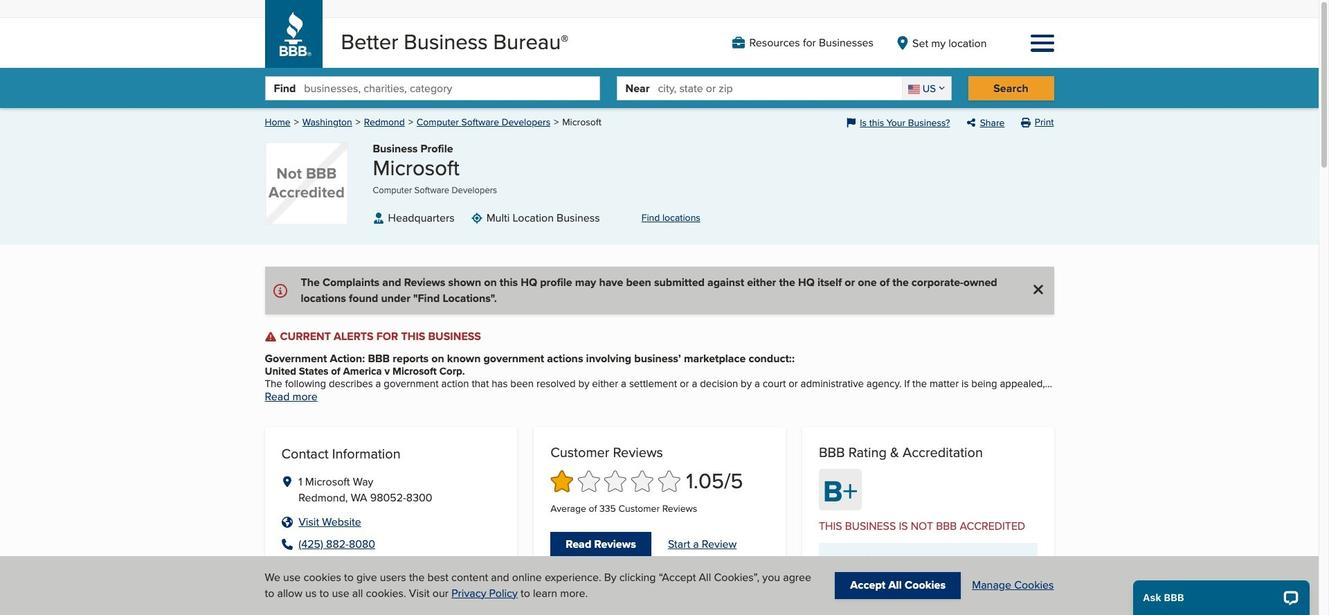 Task type: locate. For each thing, give the bounding box(es) containing it.
city, state or zip field
[[658, 77, 902, 100]]

not bbb accredited image
[[265, 142, 348, 225]]

None field
[[902, 77, 951, 100]]



Task type: describe. For each thing, give the bounding box(es) containing it.
businesses, charities, category search field
[[304, 77, 600, 100]]



Task type: vqa. For each thing, say whether or not it's contained in the screenshot.
The's 'Rating:'
no



